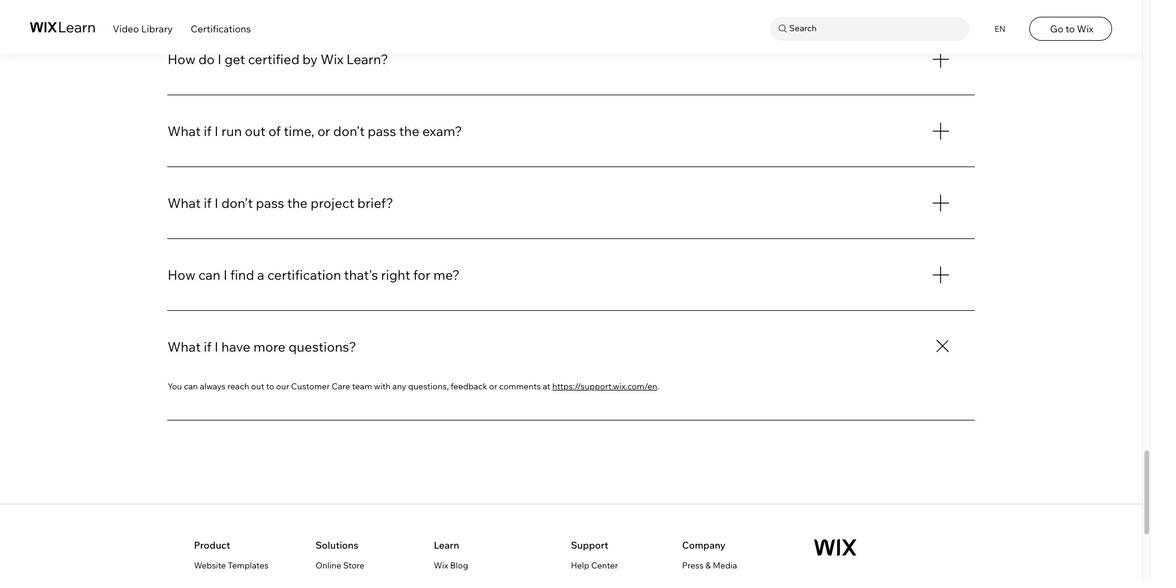 Task type: locate. For each thing, give the bounding box(es) containing it.
1 if from the top
[[204, 123, 212, 140]]

learn
[[434, 540, 459, 552]]

press
[[683, 561, 704, 572]]

1 horizontal spatial the
[[399, 123, 420, 140]]

out right the reach
[[251, 381, 264, 392]]

1 vertical spatial out
[[251, 381, 264, 392]]

1 vertical spatial pass
[[256, 195, 284, 212]]

0 horizontal spatial wix
[[321, 51, 344, 68]]

wix blog link
[[434, 559, 468, 574]]

press & media link
[[683, 559, 738, 574]]

or right "time," at the left top of page
[[318, 123, 330, 140]]

can for how
[[199, 267, 221, 284]]

0 vertical spatial pass
[[368, 123, 396, 140]]

video library
[[113, 23, 173, 35]]

0 vertical spatial how
[[168, 51, 196, 68]]

certification
[[267, 267, 341, 284]]

1 horizontal spatial or
[[489, 381, 498, 392]]

care
[[332, 381, 350, 392]]

i for have
[[215, 339, 219, 356]]

1 horizontal spatial can
[[199, 267, 221, 284]]

1 vertical spatial or
[[489, 381, 498, 392]]

website templates link
[[194, 559, 269, 574]]

0 horizontal spatial don't
[[221, 195, 253, 212]]

i
[[218, 51, 222, 68], [215, 123, 219, 140], [215, 195, 219, 212], [224, 267, 227, 284], [215, 339, 219, 356]]

online store link
[[316, 559, 365, 574]]

help center
[[571, 561, 618, 572]]

don't
[[333, 123, 365, 140], [221, 195, 253, 212]]

to
[[1066, 23, 1075, 35], [266, 381, 274, 392]]

a
[[257, 267, 265, 284]]

help
[[571, 561, 590, 572]]

have
[[221, 339, 251, 356]]

any
[[393, 381, 407, 392]]

2 vertical spatial if
[[204, 339, 212, 356]]

2 vertical spatial what
[[168, 339, 201, 356]]

media
[[713, 561, 738, 572]]

0 vertical spatial out
[[245, 123, 266, 140]]

what if i don't pass the project brief?
[[168, 195, 394, 212]]

how
[[168, 51, 196, 68], [168, 267, 196, 284]]

reach
[[228, 381, 249, 392]]

if for don't
[[204, 195, 212, 212]]

1 horizontal spatial to
[[1066, 23, 1075, 35]]

or right feedback
[[489, 381, 498, 392]]

1 vertical spatial can
[[184, 381, 198, 392]]

1 horizontal spatial wix
[[434, 561, 449, 572]]

wix right by
[[321, 51, 344, 68]]

0 vertical spatial to
[[1066, 23, 1075, 35]]

for
[[413, 267, 431, 284]]

1 vertical spatial how
[[168, 267, 196, 284]]

wix right go
[[1078, 23, 1094, 35]]

1 horizontal spatial don't
[[333, 123, 365, 140]]

1 what from the top
[[168, 123, 201, 140]]

wix inside "link"
[[1078, 23, 1094, 35]]

0 vertical spatial don't
[[333, 123, 365, 140]]

0 horizontal spatial or
[[318, 123, 330, 140]]

to inside go to wix "link"
[[1066, 23, 1075, 35]]

0 vertical spatial can
[[199, 267, 221, 284]]

by
[[303, 51, 318, 68]]

0 vertical spatial if
[[204, 123, 212, 140]]

wix blog
[[434, 561, 468, 572]]

the left the exam?
[[399, 123, 420, 140]]

company
[[683, 540, 726, 552]]

or
[[318, 123, 330, 140], [489, 381, 498, 392]]

can right you
[[184, 381, 198, 392]]

out left of
[[245, 123, 266, 140]]

2 how from the top
[[168, 267, 196, 284]]

more
[[254, 339, 286, 356]]

video library link
[[113, 23, 173, 35]]

to right go
[[1066, 23, 1075, 35]]

store
[[343, 561, 365, 572]]

i for run
[[215, 123, 219, 140]]

0 horizontal spatial the
[[287, 195, 308, 212]]

1 vertical spatial what
[[168, 195, 201, 212]]

how can i find a certification that's right for me?
[[168, 267, 460, 284]]

1 vertical spatial the
[[287, 195, 308, 212]]

0 horizontal spatial can
[[184, 381, 198, 392]]

product
[[194, 540, 230, 552]]

certifications link
[[191, 23, 251, 35]]

project
[[311, 195, 355, 212]]

2 if from the top
[[204, 195, 212, 212]]

0 vertical spatial wix
[[1078, 23, 1094, 35]]

wix left the blog
[[434, 561, 449, 572]]

2 horizontal spatial wix
[[1078, 23, 1094, 35]]

menu bar
[[0, 0, 1143, 54]]

1 vertical spatial if
[[204, 195, 212, 212]]

right
[[381, 267, 410, 284]]

1 how from the top
[[168, 51, 196, 68]]

the left project
[[287, 195, 308, 212]]

pass
[[368, 123, 396, 140], [256, 195, 284, 212]]

go
[[1051, 23, 1064, 35]]

Search text field
[[787, 21, 967, 36]]

can
[[199, 267, 221, 284], [184, 381, 198, 392]]

wix
[[1078, 23, 1094, 35], [321, 51, 344, 68], [434, 561, 449, 572]]

0 horizontal spatial to
[[266, 381, 274, 392]]

can left the find
[[199, 267, 221, 284]]

if
[[204, 123, 212, 140], [204, 195, 212, 212], [204, 339, 212, 356]]

team
[[352, 381, 372, 392]]

0 vertical spatial the
[[399, 123, 420, 140]]

0 vertical spatial what
[[168, 123, 201, 140]]

2 what from the top
[[168, 195, 201, 212]]

the
[[399, 123, 420, 140], [287, 195, 308, 212]]

questions,
[[408, 381, 449, 392]]

solutions
[[316, 540, 359, 552]]

help center link
[[571, 559, 618, 574]]

find
[[230, 267, 254, 284]]

0 horizontal spatial pass
[[256, 195, 284, 212]]

blog
[[450, 561, 468, 572]]

out
[[245, 123, 266, 140], [251, 381, 264, 392]]

3 what from the top
[[168, 339, 201, 356]]

what
[[168, 123, 201, 140], [168, 195, 201, 212], [168, 339, 201, 356]]

2 vertical spatial wix
[[434, 561, 449, 572]]

3 if from the top
[[204, 339, 212, 356]]

feedback
[[451, 381, 488, 392]]

to left our
[[266, 381, 274, 392]]

https://support.wix.com/en link
[[553, 381, 658, 392]]

out for run
[[245, 123, 266, 140]]



Task type: vqa. For each thing, say whether or not it's contained in the screenshot.
30+
no



Task type: describe. For each thing, give the bounding box(es) containing it.
comments
[[500, 381, 541, 392]]

how for how do i get certified by wix learn?
[[168, 51, 196, 68]]

what for what if i have more questions?
[[168, 339, 201, 356]]

if for run
[[204, 123, 212, 140]]

our
[[276, 381, 289, 392]]

time,
[[284, 123, 315, 140]]

online
[[316, 561, 341, 572]]

learn?
[[347, 51, 388, 68]]

certifications
[[191, 23, 251, 35]]

how for how can i find a certification that's right for me?
[[168, 267, 196, 284]]

at
[[543, 381, 551, 392]]

i for don't
[[215, 195, 219, 212]]

en button
[[988, 17, 1012, 41]]

i for get
[[218, 51, 222, 68]]

center
[[592, 561, 618, 572]]

out for reach
[[251, 381, 264, 392]]

https://support.wix.com/en
[[553, 381, 658, 392]]

1 vertical spatial to
[[266, 381, 274, 392]]

if for have
[[204, 339, 212, 356]]

always
[[200, 381, 226, 392]]

questions?
[[289, 339, 357, 356]]

video
[[113, 23, 139, 35]]

i for find
[[224, 267, 227, 284]]

you
[[168, 381, 182, 392]]

website
[[194, 561, 226, 572]]

exam?
[[423, 123, 462, 140]]

en
[[995, 24, 1006, 33]]

customer
[[291, 381, 330, 392]]

online store
[[316, 561, 365, 572]]

1 horizontal spatial pass
[[368, 123, 396, 140]]

can for you
[[184, 381, 198, 392]]

what for what if i run out of time, or don't pass the exam?
[[168, 123, 201, 140]]

what if i have more questions?
[[168, 339, 357, 356]]

you can always reach out to our customer care team with any questions, feedback or comments at https://support.wix.com/en .
[[168, 381, 660, 392]]

me?
[[434, 267, 460, 284]]

website templates
[[194, 561, 269, 572]]

certified
[[248, 51, 300, 68]]

menu bar containing video library
[[0, 0, 1143, 54]]

go to wix
[[1051, 23, 1094, 35]]

go to wix link
[[1030, 17, 1113, 41]]

brief?
[[358, 195, 394, 212]]

what for what if i don't pass the project brief?
[[168, 195, 201, 212]]

.
[[658, 381, 660, 392]]

how do i get certified by wix learn?
[[168, 51, 388, 68]]

1 vertical spatial don't
[[221, 195, 253, 212]]

&
[[706, 561, 711, 572]]

1 vertical spatial wix
[[321, 51, 344, 68]]

library
[[141, 23, 173, 35]]

support
[[571, 540, 609, 552]]

templates
[[228, 561, 269, 572]]

of
[[269, 123, 281, 140]]

that's
[[344, 267, 378, 284]]

get
[[225, 51, 245, 68]]

do
[[199, 51, 215, 68]]

wix logo, homepage image
[[814, 540, 857, 557]]

0 vertical spatial or
[[318, 123, 330, 140]]

press & media
[[683, 561, 738, 572]]

run
[[221, 123, 242, 140]]

with
[[374, 381, 391, 392]]

what if i run out of time, or don't pass the exam?
[[168, 123, 462, 140]]



